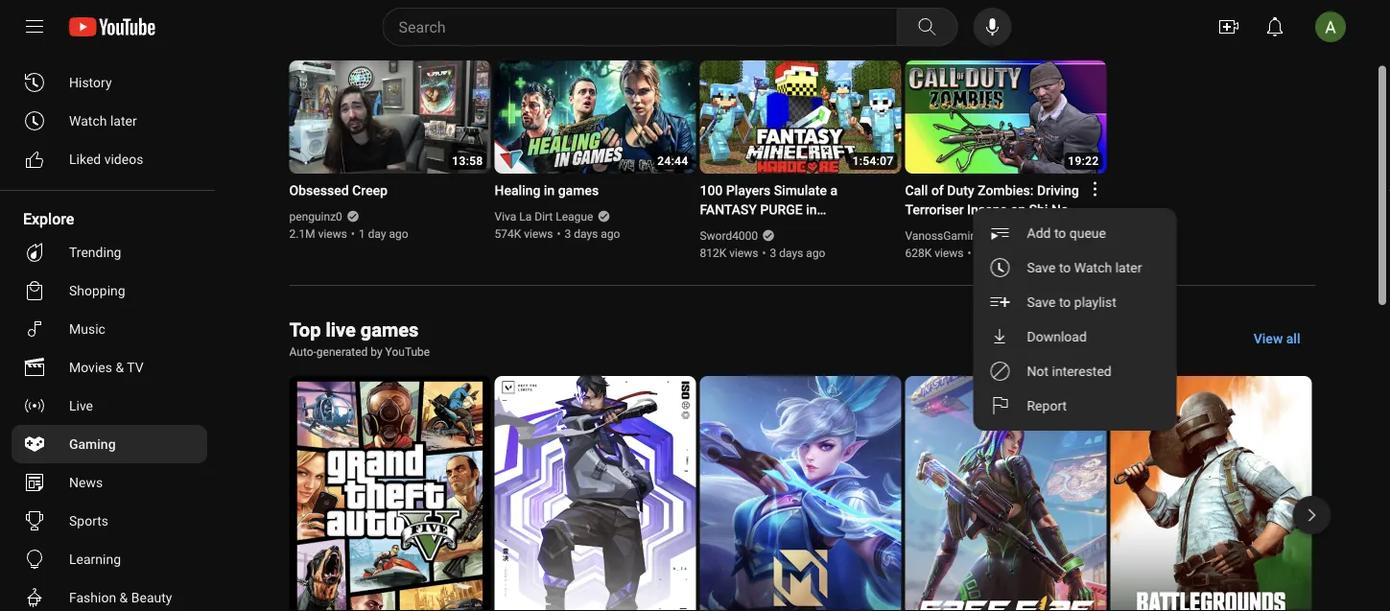 Task type: describe. For each thing, give the bounding box(es) containing it.
13:58
[[452, 155, 483, 168]]

movies
[[69, 359, 112, 375]]

& for tv
[[116, 359, 124, 375]]

driving
[[1038, 183, 1080, 199]]

3 days ago for healing in games
[[565, 227, 620, 241]]

avatar image image
[[1316, 12, 1347, 42]]

trending
[[69, 244, 121, 260]]

views for creep
[[318, 227, 347, 241]]

812k views
[[700, 247, 759, 260]]

learning
[[69, 551, 121, 567]]

a
[[831, 183, 838, 199]]

574k
[[495, 227, 521, 241]]

history
[[69, 74, 112, 90]]

numa!
[[906, 221, 945, 237]]

13:58 link
[[289, 60, 491, 176]]

videos
[[104, 151, 143, 167]]

1 for of
[[976, 247, 982, 260]]

in inside 100 players simulate a fantasy purge in minecraft...
[[806, 202, 817, 218]]

0 vertical spatial watch
[[69, 113, 107, 129]]

100 players simulate a fantasy purge in minecraft...
[[700, 183, 838, 237]]

views for players
[[730, 247, 759, 260]]

gaming
[[69, 436, 116, 452]]

la
[[520, 210, 532, 224]]

version)
[[1017, 221, 1068, 237]]

shi
[[1030, 202, 1049, 218]]

sword4000
[[700, 229, 758, 243]]

purge
[[761, 202, 803, 218]]

call
[[906, 183, 929, 199]]

add to queue option
[[974, 216, 1177, 251]]

ago for 100 players simulate a fantasy purge in minecraft...
[[807, 247, 826, 260]]

viva la dirt league
[[495, 210, 594, 224]]

of
[[932, 183, 944, 199]]

auto-
[[289, 346, 317, 359]]

liked videos
[[69, 151, 143, 167]]

simulate
[[774, 183, 827, 199]]

list box containing add to queue
[[974, 208, 1177, 431]]

628k
[[906, 247, 932, 260]]

beauty
[[131, 590, 172, 606]]

24:44 link
[[495, 60, 696, 176]]

creep
[[352, 183, 388, 199]]

fashion & beauty
[[69, 590, 172, 606]]

view all link
[[1239, 322, 1316, 356]]

24:44
[[658, 155, 689, 168]]

save to watch later
[[1028, 260, 1143, 275]]

league
[[556, 210, 594, 224]]

ago for call of duty zombies: driving terroriser insane on shi no numa! (black ops version)
[[1006, 247, 1025, 260]]

not interested
[[1028, 363, 1112, 379]]

fantasy
[[700, 202, 757, 218]]

view
[[1254, 331, 1284, 347]]

day for creep
[[368, 227, 386, 241]]

to for queue
[[1055, 225, 1067, 241]]

all
[[1287, 331, 1301, 347]]

100 players simulate a fantasy purge in minecraft... link
[[700, 181, 879, 237]]

top live games auto-generated by youtube
[[289, 319, 430, 359]]

sword4000 link
[[700, 227, 760, 245]]

viva
[[495, 210, 517, 224]]

save to playlist
[[1028, 294, 1117, 310]]

later inside option
[[1116, 260, 1143, 275]]

100
[[700, 183, 723, 199]]

19:22 link
[[906, 60, 1107, 176]]

healing in games
[[495, 183, 599, 199]]

3 for simulate
[[770, 247, 777, 260]]

(black
[[949, 221, 987, 237]]

ops
[[990, 221, 1014, 237]]

on
[[1011, 202, 1026, 218]]

duty
[[948, 183, 975, 199]]

19:22
[[1069, 155, 1100, 168]]

shopping
[[69, 283, 125, 299]]

call of duty zombies: driving terroriser insane on shi no numa! (black ops version) link
[[906, 181, 1084, 237]]

download
[[1028, 329, 1087, 345]]

1 day ago for of
[[976, 247, 1025, 260]]

views for of
[[935, 247, 964, 260]]

Search text field
[[399, 14, 893, 39]]

vanossgaming
[[906, 229, 984, 243]]

movies & tv
[[69, 359, 144, 375]]

2.1m
[[289, 227, 315, 241]]

ago for healing in games
[[601, 227, 620, 241]]

3 for games
[[565, 227, 571, 241]]

0 horizontal spatial in
[[544, 183, 555, 199]]

628k views
[[906, 247, 964, 260]]

vanossgaming link
[[906, 227, 985, 245]]

add to queue
[[1028, 225, 1107, 241]]

obsessed
[[289, 183, 349, 199]]

watch inside option
[[1075, 260, 1113, 275]]



Task type: locate. For each thing, give the bounding box(es) containing it.
0 vertical spatial later
[[110, 113, 137, 129]]

0 vertical spatial save
[[1028, 260, 1056, 275]]

not
[[1028, 363, 1049, 379]]

generated
[[317, 346, 368, 359]]

2 save from the top
[[1028, 294, 1056, 310]]

views down vanossgaming link
[[935, 247, 964, 260]]

3 down 100 players simulate a fantasy purge in minecraft...
[[770, 247, 777, 260]]

queue
[[1070, 225, 1107, 241]]

to right the add
[[1055, 225, 1067, 241]]

0 horizontal spatial 3
[[565, 227, 571, 241]]

1 vertical spatial watch
[[1075, 260, 1113, 275]]

live link
[[12, 387, 207, 425], [12, 387, 207, 425]]

save inside save to playlist option
[[1028, 294, 1056, 310]]

& for beauty
[[120, 590, 128, 606]]

healing
[[495, 183, 541, 199]]

by
[[371, 346, 383, 359]]

report option
[[974, 389, 1177, 423]]

1:54:07 link
[[700, 60, 902, 176]]

574k views
[[495, 227, 553, 241]]

24 minutes, 44 seconds element
[[658, 155, 689, 168]]

call of duty zombies: driving terroriser insane on shi no numa! (black ops version)
[[906, 183, 1080, 237]]

explore
[[23, 210, 74, 228]]

views down penguinz0 'link'
[[318, 227, 347, 241]]

save to playlist option
[[974, 285, 1177, 320]]

tv
[[127, 359, 144, 375]]

add
[[1028, 225, 1051, 241]]

to left playlist
[[1060, 294, 1072, 310]]

3
[[565, 227, 571, 241], [770, 247, 777, 260]]

0 vertical spatial days
[[574, 227, 598, 241]]

1 horizontal spatial in
[[806, 202, 817, 218]]

1 vertical spatial 1 day ago
[[976, 247, 1025, 260]]

days down 100 players simulate a fantasy purge in minecraft... link
[[780, 247, 804, 260]]

0 vertical spatial 1 day ago
[[359, 227, 409, 241]]

1 horizontal spatial 1
[[976, 247, 982, 260]]

day for of
[[985, 247, 1003, 260]]

day
[[368, 227, 386, 241], [985, 247, 1003, 260]]

sports
[[69, 513, 108, 529]]

youtube
[[385, 346, 430, 359]]

you
[[23, 35, 49, 53]]

1 day ago for creep
[[359, 227, 409, 241]]

games inside top live games auto-generated by youtube
[[361, 319, 419, 341]]

3 days ago down the "league"
[[565, 227, 620, 241]]

13 minutes, 58 seconds element
[[452, 155, 483, 168]]

playlist
[[1075, 294, 1117, 310]]

obsessed creep
[[289, 183, 388, 199]]

live
[[326, 319, 356, 341]]

healing in games link
[[495, 181, 673, 201]]

no
[[1052, 202, 1069, 218]]

games
[[558, 183, 599, 199], [361, 319, 419, 341]]

penguinz0
[[289, 210, 342, 224]]

shopping link
[[12, 272, 207, 310], [12, 272, 207, 310]]

1 vertical spatial day
[[985, 247, 1003, 260]]

1 horizontal spatial days
[[780, 247, 804, 260]]

later
[[110, 113, 137, 129], [1116, 260, 1143, 275]]

later up playlist
[[1116, 260, 1143, 275]]

0 horizontal spatial days
[[574, 227, 598, 241]]

0 vertical spatial games
[[558, 183, 599, 199]]

1 vertical spatial later
[[1116, 260, 1143, 275]]

0 horizontal spatial 3 days ago
[[565, 227, 620, 241]]

1 vertical spatial &
[[120, 590, 128, 606]]

0 vertical spatial day
[[368, 227, 386, 241]]

1 vertical spatial 3 days ago
[[770, 247, 826, 260]]

& left beauty in the bottom of the page
[[120, 590, 128, 606]]

0 vertical spatial in
[[544, 183, 555, 199]]

View all text field
[[1254, 331, 1301, 347]]

save
[[1028, 260, 1056, 275], [1028, 294, 1056, 310]]

not interested option
[[974, 354, 1177, 389]]

1 horizontal spatial watch
[[1075, 260, 1113, 275]]

games up the "league"
[[558, 183, 599, 199]]

days down the "league"
[[574, 227, 598, 241]]

days
[[574, 227, 598, 241], [780, 247, 804, 260]]

movies & tv link
[[12, 348, 207, 387], [12, 348, 207, 387]]

1 horizontal spatial 1 day ago
[[976, 247, 1025, 260]]

music link
[[12, 310, 207, 348], [12, 310, 207, 348]]

in up viva la dirt league link
[[544, 183, 555, 199]]

& left tv
[[116, 359, 124, 375]]

you link
[[12, 25, 207, 63], [12, 25, 207, 63]]

days for healing in games
[[574, 227, 598, 241]]

ago down 100 players simulate a fantasy purge in minecraft... link
[[807, 247, 826, 260]]

0 horizontal spatial 1
[[359, 227, 365, 241]]

sports link
[[12, 502, 207, 540], [12, 502, 207, 540]]

top
[[289, 319, 321, 341]]

view all
[[1254, 331, 1301, 347]]

19 minutes, 22 seconds element
[[1069, 155, 1100, 168]]

zombies:
[[978, 183, 1034, 199]]

2.1m views
[[289, 227, 347, 241]]

1 vertical spatial to
[[1060, 260, 1072, 275]]

ago down obsessed creep link
[[389, 227, 409, 241]]

0 horizontal spatial games
[[361, 319, 419, 341]]

watch down history
[[69, 113, 107, 129]]

1 for creep
[[359, 227, 365, 241]]

liked
[[69, 151, 101, 167]]

save for save to watch later
[[1028, 260, 1056, 275]]

0 vertical spatial 1
[[359, 227, 365, 241]]

fashion
[[69, 590, 116, 606]]

penguinz0 link
[[289, 208, 344, 226]]

1:54:07
[[853, 155, 894, 168]]

to for watch
[[1060, 260, 1072, 275]]

views down sword4000 link
[[730, 247, 759, 260]]

0 horizontal spatial day
[[368, 227, 386, 241]]

interested
[[1053, 363, 1112, 379]]

1 horizontal spatial later
[[1116, 260, 1143, 275]]

trending link
[[12, 233, 207, 272], [12, 233, 207, 272]]

1 vertical spatial days
[[780, 247, 804, 260]]

learning link
[[12, 540, 207, 579], [12, 540, 207, 579]]

812k
[[700, 247, 727, 260]]

games for in
[[558, 183, 599, 199]]

1 down '(black'
[[976, 247, 982, 260]]

days for 100 players simulate a fantasy purge in minecraft...
[[780, 247, 804, 260]]

minecraft...
[[700, 221, 769, 237]]

1 hour, 54 minutes, 7 seconds element
[[853, 155, 894, 168]]

games up by
[[361, 319, 419, 341]]

0 vertical spatial 3
[[565, 227, 571, 241]]

viva la dirt league link
[[495, 208, 595, 226]]

list box
[[974, 208, 1177, 431]]

save down the add
[[1028, 260, 1056, 275]]

terroriser
[[906, 202, 964, 218]]

ago down healing in games link
[[601, 227, 620, 241]]

1 vertical spatial in
[[806, 202, 817, 218]]

save to watch later option
[[974, 251, 1177, 285]]

1 horizontal spatial day
[[985, 247, 1003, 260]]

save up the download
[[1028, 294, 1056, 310]]

later up videos
[[110, 113, 137, 129]]

players
[[726, 183, 771, 199]]

1 save from the top
[[1028, 260, 1056, 275]]

save inside save to watch later option
[[1028, 260, 1056, 275]]

1 day ago down ops
[[976, 247, 1025, 260]]

report
[[1028, 398, 1067, 414]]

0 horizontal spatial 1 day ago
[[359, 227, 409, 241]]

1
[[359, 227, 365, 241], [976, 247, 982, 260]]

day down ops
[[985, 247, 1003, 260]]

0 vertical spatial &
[[116, 359, 124, 375]]

save for save to playlist
[[1028, 294, 1056, 310]]

3 days ago for 100 players simulate a fantasy purge in minecraft...
[[770, 247, 826, 260]]

watch
[[69, 113, 107, 129], [1075, 260, 1113, 275]]

views down dirt
[[524, 227, 553, 241]]

watch later
[[69, 113, 137, 129]]

0 horizontal spatial watch
[[69, 113, 107, 129]]

music
[[69, 321, 105, 337]]

watch up playlist
[[1075, 260, 1113, 275]]

in
[[544, 183, 555, 199], [806, 202, 817, 218]]

None search field
[[348, 8, 962, 46]]

news link
[[12, 464, 207, 502], [12, 464, 207, 502]]

in down simulate
[[806, 202, 817, 218]]

2 vertical spatial to
[[1060, 294, 1072, 310]]

download option
[[974, 320, 1177, 354]]

1 vertical spatial 1
[[976, 247, 982, 260]]

1 vertical spatial save
[[1028, 294, 1056, 310]]

1 horizontal spatial 3
[[770, 247, 777, 260]]

3 days ago
[[565, 227, 620, 241], [770, 247, 826, 260]]

to down the add to queue
[[1060, 260, 1072, 275]]

1 horizontal spatial 3 days ago
[[770, 247, 826, 260]]

ago down ops
[[1006, 247, 1025, 260]]

3 down the "league"
[[565, 227, 571, 241]]

0 horizontal spatial later
[[110, 113, 137, 129]]

3 days ago down 100 players simulate a fantasy purge in minecraft... link
[[770, 247, 826, 260]]

live
[[69, 398, 93, 414]]

1 vertical spatial 3
[[770, 247, 777, 260]]

watch later link
[[12, 102, 207, 140], [12, 102, 207, 140]]

games for live
[[361, 319, 419, 341]]

day down obsessed creep link
[[368, 227, 386, 241]]

0 vertical spatial to
[[1055, 225, 1067, 241]]

obsessed creep link
[[289, 181, 468, 201]]

1 horizontal spatial games
[[558, 183, 599, 199]]

fashion & beauty link
[[12, 579, 207, 611], [12, 579, 207, 611]]

to
[[1055, 225, 1067, 241], [1060, 260, 1072, 275], [1060, 294, 1072, 310]]

1 day ago
[[359, 227, 409, 241], [976, 247, 1025, 260]]

ago for obsessed creep
[[389, 227, 409, 241]]

1 day ago down obsessed creep link
[[359, 227, 409, 241]]

dirt
[[535, 210, 553, 224]]

news
[[69, 475, 103, 491]]

1 right '2.1m views'
[[359, 227, 365, 241]]

views for in
[[524, 227, 553, 241]]

0 vertical spatial 3 days ago
[[565, 227, 620, 241]]

to for playlist
[[1060, 294, 1072, 310]]

1 vertical spatial games
[[361, 319, 419, 341]]



Task type: vqa. For each thing, say whether or not it's contained in the screenshot.
Official Artist Channel image
no



